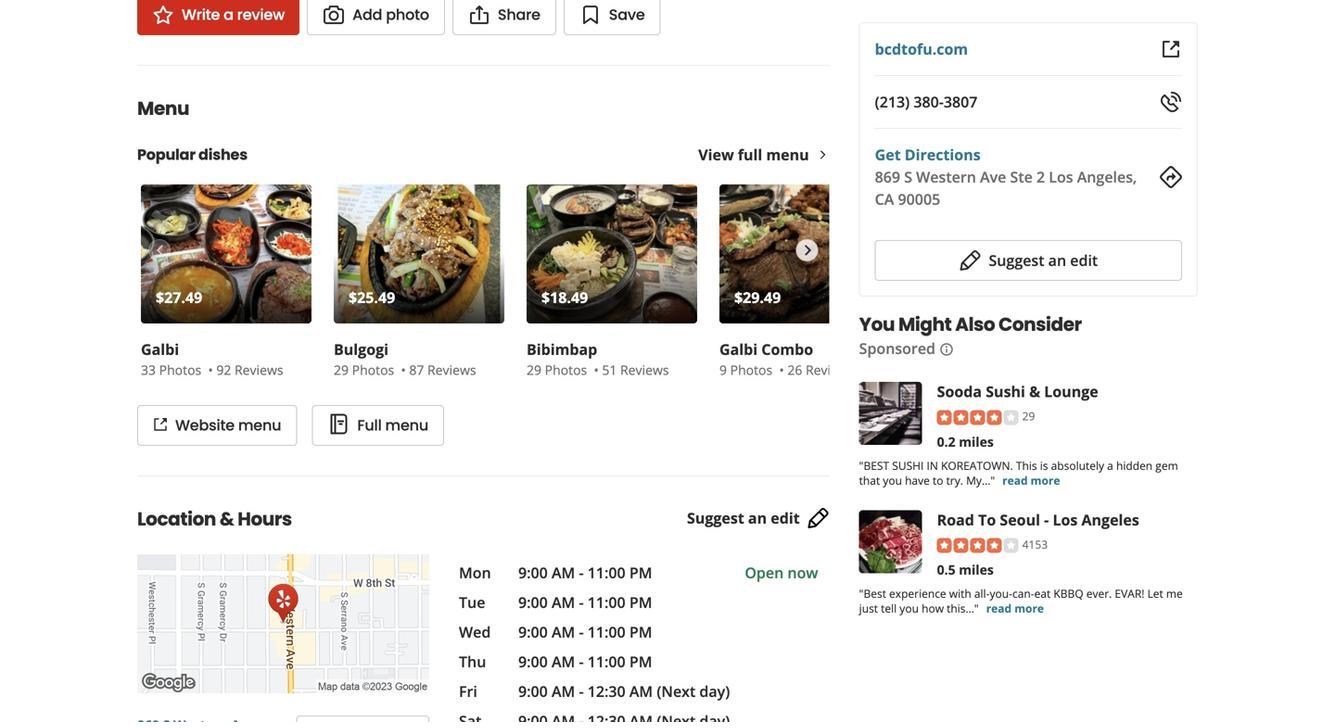 Task type: vqa. For each thing, say whether or not it's contained in the screenshot.
Road To Seoul - Los Angeles in the right bottom of the page
yes



Task type: locate. For each thing, give the bounding box(es) containing it.
more
[[1031, 473, 1060, 488], [1014, 601, 1044, 616]]

an up consider at the top of page
[[1048, 250, 1066, 270]]

1 horizontal spatial menu
[[385, 415, 428, 436]]

$29.49
[[734, 287, 781, 307]]

photos for bulgogi
[[352, 361, 394, 379]]

suggest an edit button
[[875, 240, 1182, 281]]

galbi combo 9 photos
[[719, 339, 813, 379]]

0 vertical spatial suggest
[[989, 250, 1044, 270]]

1 4 star rating image from the top
[[937, 410, 1019, 425]]

1 vertical spatial suggest an edit
[[687, 508, 800, 528]]

hours
[[238, 506, 292, 532]]

1 9:00 am - 11:00 pm from the top
[[518, 563, 652, 583]]

1 vertical spatial read more
[[986, 601, 1044, 616]]

4 star rating image up the 0.5 miles
[[937, 538, 1019, 553]]

menu
[[766, 145, 809, 165], [238, 415, 281, 436], [385, 415, 428, 436]]

angeles
[[1082, 510, 1139, 530]]

92
[[216, 361, 231, 379]]

9:00 am - 11:00 pm for wed
[[518, 622, 652, 642]]

24 camera v2 image
[[323, 4, 345, 26]]

51
[[602, 361, 617, 379]]

1 11:00 from the top
[[588, 563, 626, 583]]

los right 2
[[1049, 167, 1073, 187]]

1 horizontal spatial edit
[[1070, 250, 1098, 270]]

read left can-
[[986, 601, 1012, 616]]

website menu link
[[137, 405, 297, 446]]

9:00 am - 11:00 pm for mon
[[518, 563, 652, 583]]

galbi inside galbi combo 9 photos
[[719, 339, 758, 359]]

to
[[978, 510, 996, 530]]

0 horizontal spatial edit
[[771, 508, 800, 528]]

galbi
[[141, 339, 179, 359], [719, 339, 758, 359]]

sooda sushi & lounge
[[937, 382, 1098, 401]]

3 reviews from the left
[[620, 361, 669, 379]]

3 photos from the left
[[545, 361, 587, 379]]

1 vertical spatial 4 star rating image
[[937, 538, 1019, 553]]

write a review link
[[137, 0, 300, 35]]

24 pencil v2 image up now
[[807, 507, 829, 530]]

"best
[[859, 586, 886, 601]]

photos right 33
[[159, 361, 201, 379]]

1 vertical spatial 24 pencil v2 image
[[807, 507, 829, 530]]

3807
[[944, 92, 978, 112]]

photos down "bibimbap"
[[545, 361, 587, 379]]

1 vertical spatial a
[[1107, 458, 1113, 473]]

you right tell
[[900, 601, 919, 616]]

0 horizontal spatial 29
[[334, 361, 349, 379]]

3 9:00 am - 11:00 pm from the top
[[518, 622, 652, 642]]

menu for website menu
[[238, 415, 281, 436]]

24 menu v2 image
[[328, 413, 350, 435]]

0 horizontal spatial suggest an edit
[[687, 508, 800, 528]]

1 vertical spatial an
[[748, 508, 767, 528]]

1 vertical spatial miles
[[959, 561, 994, 579]]

a right write
[[224, 4, 233, 25]]

read more link
[[1002, 473, 1060, 488], [986, 601, 1044, 616]]

2 horizontal spatial 29
[[1022, 408, 1035, 424]]

2 reviews from the left
[[427, 361, 476, 379]]

read left the is
[[1002, 473, 1028, 488]]

more right you-
[[1014, 601, 1044, 616]]

2 photos from the left
[[352, 361, 394, 379]]

you
[[883, 473, 902, 488], [900, 601, 919, 616]]

2 galbi from the left
[[719, 339, 758, 359]]

popular dishes
[[137, 144, 247, 165]]

read for to
[[986, 601, 1012, 616]]

add
[[352, 4, 382, 25]]

save
[[609, 4, 645, 25]]

a left hidden
[[1107, 458, 1113, 473]]

0 vertical spatial read
[[1002, 473, 1028, 488]]

share
[[498, 4, 540, 25]]

- for tue
[[579, 592, 584, 612]]

4 photos from the left
[[730, 361, 772, 379]]

galbi for combo
[[719, 339, 758, 359]]

suggest an edit inside location & hours element
[[687, 508, 800, 528]]

14 chevron right outline image
[[816, 148, 829, 161]]

1 vertical spatial edit
[[771, 508, 800, 528]]

24 share v2 image
[[468, 4, 490, 26]]

1 vertical spatial suggest
[[687, 508, 744, 528]]

website
[[175, 415, 234, 436]]

thu
[[459, 652, 486, 672]]

you
[[859, 312, 895, 337]]

4 9:00 from the top
[[518, 652, 548, 672]]

edit inside suggest an edit button
[[1070, 250, 1098, 270]]

edit
[[1070, 250, 1098, 270], [771, 508, 800, 528]]

suggest an edit up open
[[687, 508, 800, 528]]

1 pm from the top
[[629, 563, 652, 583]]

1 horizontal spatial suggest an edit
[[989, 250, 1098, 270]]

you right that
[[883, 473, 902, 488]]

0 vertical spatial edit
[[1070, 250, 1098, 270]]

1 vertical spatial los
[[1053, 510, 1078, 530]]

menu right full
[[385, 415, 428, 436]]

1 vertical spatial &
[[220, 506, 234, 532]]

reviews for bibimbap
[[620, 361, 669, 379]]

2 4 star rating image from the top
[[937, 538, 1019, 553]]

bibimbap 29 photos
[[527, 339, 597, 379]]

4 star rating image for sooda
[[937, 410, 1019, 425]]

9:00 for thu
[[518, 652, 548, 672]]

photos inside galbi 33 photos
[[159, 361, 201, 379]]

1 reviews from the left
[[235, 361, 283, 379]]

0 vertical spatial miles
[[959, 433, 994, 450]]

4 star rating image up 0.2 miles
[[937, 410, 1019, 425]]

1 vertical spatial read more link
[[986, 601, 1044, 616]]

kbbq
[[1054, 586, 1083, 601]]

0 vertical spatial more
[[1031, 473, 1060, 488]]

photos right 9
[[730, 361, 772, 379]]

save button
[[564, 0, 661, 35]]

29 down "bibimbap"
[[527, 361, 541, 379]]

1 horizontal spatial &
[[1029, 382, 1040, 401]]

edit up open now at right
[[771, 508, 800, 528]]

24 directions v2 image
[[1160, 166, 1182, 188]]

& right sushi
[[1029, 382, 1040, 401]]

an inside suggest an edit button
[[1048, 250, 1066, 270]]

1 horizontal spatial 24 pencil v2 image
[[959, 249, 981, 272]]

menu left the 14 chevron right outline image
[[766, 145, 809, 165]]

bulgogi
[[334, 339, 388, 359]]

menu element
[[108, 65, 894, 446]]

2 miles from the top
[[959, 561, 994, 579]]

1 horizontal spatial a
[[1107, 458, 1113, 473]]

miles up koreatown.
[[959, 433, 994, 450]]

24 pencil v2 image inside suggest an edit button
[[959, 249, 981, 272]]

seoul
[[1000, 510, 1040, 530]]

9:00 am - 11:00 pm for tue
[[518, 592, 652, 612]]

0 vertical spatial read more
[[1002, 473, 1060, 488]]

now
[[788, 563, 818, 583]]

photos
[[159, 361, 201, 379], [352, 361, 394, 379], [545, 361, 587, 379], [730, 361, 772, 379]]

edit up consider at the top of page
[[1070, 250, 1098, 270]]

reviews right the 92
[[235, 361, 283, 379]]

suggest
[[989, 250, 1044, 270], [687, 508, 744, 528]]

4 reviews from the left
[[806, 361, 854, 379]]

view full menu link
[[698, 145, 829, 165]]

5 9:00 from the top
[[518, 681, 548, 701]]

1 miles from the top
[[959, 433, 994, 450]]

2 pm from the top
[[629, 592, 652, 612]]

0 vertical spatial &
[[1029, 382, 1040, 401]]

absolutely
[[1051, 458, 1104, 473]]

consider
[[999, 312, 1082, 337]]

16 external link v2 image
[[153, 417, 168, 432]]

29 inside bulgogi 29 photos
[[334, 361, 349, 379]]

0 vertical spatial an
[[1048, 250, 1066, 270]]

29 down bulgogi
[[334, 361, 349, 379]]

more for &
[[1031, 473, 1060, 488]]

an
[[1048, 250, 1066, 270], [748, 508, 767, 528]]

previous image
[[149, 239, 169, 261]]

suggest inside button
[[989, 250, 1044, 270]]

read more for seoul
[[986, 601, 1044, 616]]

24 pencil v2 image up the you might also consider
[[959, 249, 981, 272]]

90005
[[898, 189, 940, 209]]

read more for &
[[1002, 473, 1060, 488]]

just
[[859, 601, 878, 616]]

photos inside bulgogi 29 photos
[[352, 361, 394, 379]]

0 vertical spatial los
[[1049, 167, 1073, 187]]

12:30
[[588, 681, 626, 701]]

24 pencil v2 image
[[959, 249, 981, 272], [807, 507, 829, 530]]

& left hours
[[220, 506, 234, 532]]

that
[[859, 473, 880, 488]]

0 horizontal spatial galbi
[[141, 339, 179, 359]]

1 9:00 from the top
[[518, 563, 548, 583]]

33
[[141, 361, 156, 379]]

0 vertical spatial you
[[883, 473, 902, 488]]

sooda sushi & lounge image
[[859, 382, 922, 445]]

this…"
[[947, 601, 979, 616]]

evar!
[[1115, 586, 1145, 601]]

9:00 right wed
[[518, 622, 548, 642]]

to
[[933, 473, 943, 488]]

edit inside suggest an edit link
[[771, 508, 800, 528]]

9:00 for wed
[[518, 622, 548, 642]]

9:00 right mon
[[518, 563, 548, 583]]

pm for tue
[[629, 592, 652, 612]]

pm for mon
[[629, 563, 652, 583]]

next image
[[797, 239, 817, 261]]

0 horizontal spatial a
[[224, 4, 233, 25]]

0 horizontal spatial an
[[748, 508, 767, 528]]

an up open
[[748, 508, 767, 528]]

- for wed
[[579, 622, 584, 642]]

3 11:00 from the top
[[588, 622, 626, 642]]

open now
[[745, 563, 818, 583]]

1 horizontal spatial an
[[1048, 250, 1066, 270]]

4 star rating image
[[937, 410, 1019, 425], [937, 538, 1019, 553]]

1 horizontal spatial suggest
[[989, 250, 1044, 270]]

photos for bibimbap
[[545, 361, 587, 379]]

0 horizontal spatial menu
[[238, 415, 281, 436]]

1 vertical spatial you
[[900, 601, 919, 616]]

2 11:00 from the top
[[588, 592, 626, 612]]

los inside the get directions 869 s western ave ste 2 los angeles, ca 90005
[[1049, 167, 1073, 187]]

9:00 for tue
[[518, 592, 548, 612]]

in
[[927, 458, 938, 473]]

reviews
[[235, 361, 283, 379], [427, 361, 476, 379], [620, 361, 669, 379], [806, 361, 854, 379]]

1 galbi from the left
[[141, 339, 179, 359]]

11:00
[[588, 563, 626, 583], [588, 592, 626, 612], [588, 622, 626, 642], [588, 652, 626, 672]]

a
[[224, 4, 233, 25], [1107, 458, 1113, 473]]

photos for galbi
[[159, 361, 201, 379]]

suggest an edit link
[[687, 507, 829, 530]]

menu right website
[[238, 415, 281, 436]]

4 9:00 am - 11:00 pm from the top
[[518, 652, 652, 672]]

29 down sooda sushi & lounge 'link'
[[1022, 408, 1035, 424]]

more up road to seoul - los angeles
[[1031, 473, 1060, 488]]

reviews for bulgogi
[[427, 361, 476, 379]]

1 horizontal spatial galbi
[[719, 339, 758, 359]]

$25.49
[[349, 287, 395, 307]]

reviews right 51
[[620, 361, 669, 379]]

road to seoul - los angeles image
[[859, 510, 922, 573]]

3 9:00 from the top
[[518, 622, 548, 642]]

4 11:00 from the top
[[588, 652, 626, 672]]

1 vertical spatial more
[[1014, 601, 1044, 616]]

3 pm from the top
[[629, 622, 652, 642]]

read for sushi
[[1002, 473, 1028, 488]]

1 horizontal spatial 29
[[527, 361, 541, 379]]

51 reviews
[[602, 361, 669, 379]]

miles for sooda
[[959, 433, 994, 450]]

galbi up 9
[[719, 339, 758, 359]]

1 vertical spatial read
[[986, 601, 1012, 616]]

0 vertical spatial a
[[224, 4, 233, 25]]

0 vertical spatial suggest an edit
[[989, 250, 1098, 270]]

4 pm from the top
[[629, 652, 652, 672]]

24 phone v2 image
[[1160, 91, 1182, 113]]

ave
[[980, 167, 1006, 187]]

9:00 for mon
[[518, 563, 548, 583]]

(213)
[[875, 92, 910, 112]]

26 reviews
[[787, 361, 854, 379]]

"best experience with all-you-can-eat kbbq ever. evar! let me just tell you how this…"
[[859, 586, 1183, 616]]

all-
[[974, 586, 990, 601]]

0 horizontal spatial &
[[220, 506, 234, 532]]

menu inside "link"
[[238, 415, 281, 436]]

9:00 right fri
[[518, 681, 548, 701]]

menu for full menu
[[385, 415, 428, 436]]

suggest an edit inside button
[[989, 250, 1098, 270]]

29 for bulgogi
[[334, 361, 349, 379]]

bcdtofu.com
[[875, 39, 968, 59]]

koreatown.
[[941, 458, 1013, 473]]

2 9:00 from the top
[[518, 592, 548, 612]]

- for fri
[[579, 681, 584, 701]]

galbi up 33
[[141, 339, 179, 359]]

you inside "best sushi in koreatown. this is absolutely a hidden gem that you have to try. my…"
[[883, 473, 902, 488]]

los right 'seoul'
[[1053, 510, 1078, 530]]

0 vertical spatial 4 star rating image
[[937, 410, 1019, 425]]

suggest an edit up consider at the top of page
[[989, 250, 1098, 270]]

0 vertical spatial 24 pencil v2 image
[[959, 249, 981, 272]]

1 photos from the left
[[159, 361, 201, 379]]

hidden
[[1116, 458, 1153, 473]]

0 horizontal spatial suggest
[[687, 508, 744, 528]]

am for fri
[[552, 681, 575, 701]]

24 external link v2 image
[[1160, 38, 1182, 60]]

get directions link
[[875, 145, 981, 165]]

miles up all-
[[959, 561, 994, 579]]

0 vertical spatial read more link
[[1002, 473, 1060, 488]]

29 inside bibimbap 29 photos
[[527, 361, 541, 379]]

4153
[[1022, 537, 1048, 552]]

0.5
[[937, 561, 956, 579]]

photos down bulgogi
[[352, 361, 394, 379]]

read more link for &
[[1002, 473, 1060, 488]]

s
[[904, 167, 912, 187]]

you inside the ""best experience with all-you-can-eat kbbq ever. evar! let me just tell you how this…""
[[900, 601, 919, 616]]

11:00 for thu
[[588, 652, 626, 672]]

an inside suggest an edit link
[[748, 508, 767, 528]]

2 9:00 am - 11:00 pm from the top
[[518, 592, 652, 612]]

galbi inside galbi 33 photos
[[141, 339, 179, 359]]

read more
[[1002, 473, 1060, 488], [986, 601, 1044, 616]]

0 horizontal spatial 24 pencil v2 image
[[807, 507, 829, 530]]

$27.49
[[156, 287, 202, 307]]

reviews right "87"
[[427, 361, 476, 379]]

9:00 right tue
[[518, 592, 548, 612]]

9:00 right thu
[[518, 652, 548, 672]]

0.2 miles
[[937, 433, 994, 450]]

reviews right 26
[[806, 361, 854, 379]]

photos inside bibimbap 29 photos
[[545, 361, 587, 379]]



Task type: describe. For each thing, give the bounding box(es) containing it.
"best
[[859, 458, 889, 473]]

wed
[[459, 622, 491, 642]]

16 info v2 image
[[939, 342, 954, 357]]

open
[[745, 563, 784, 583]]

380-
[[914, 92, 944, 112]]

11:00 for tue
[[588, 592, 626, 612]]

suggest inside location & hours element
[[687, 508, 744, 528]]

24 star v2 image
[[152, 4, 174, 26]]

try.
[[946, 473, 963, 488]]

reviews for galbi
[[235, 361, 283, 379]]

29 for bibimbap
[[527, 361, 541, 379]]

photo
[[386, 4, 429, 25]]

sushi
[[892, 458, 924, 473]]

fri
[[459, 681, 477, 701]]

add photo
[[352, 4, 429, 25]]

9:00 am - 12:30 am (next day)
[[518, 681, 730, 701]]

tell
[[881, 601, 897, 616]]

bulgogi image
[[334, 185, 504, 324]]

92 reviews
[[216, 361, 283, 379]]

view
[[698, 145, 734, 165]]

miles for road
[[959, 561, 994, 579]]

sponsored
[[859, 338, 935, 358]]

- for mon
[[579, 563, 584, 583]]

map image
[[137, 554, 429, 694]]

reviews for galbi combo
[[806, 361, 854, 379]]

location
[[137, 506, 216, 532]]

mon
[[459, 563, 491, 583]]

get directions 869 s western ave ste 2 los angeles, ca 90005
[[875, 145, 1137, 209]]

am for thu
[[552, 652, 575, 672]]

bibimbap image
[[527, 185, 697, 324]]

2
[[1037, 167, 1045, 187]]

(next
[[657, 681, 696, 701]]

am for mon
[[552, 563, 575, 583]]

get
[[875, 145, 901, 165]]

this
[[1016, 458, 1037, 473]]

you might also consider
[[859, 312, 1082, 337]]

pm for wed
[[629, 622, 652, 642]]

eat
[[1034, 586, 1051, 601]]

2 horizontal spatial menu
[[766, 145, 809, 165]]

bulgogi 29 photos
[[334, 339, 394, 379]]

is
[[1040, 458, 1048, 473]]

road to seoul - los angeles
[[937, 510, 1139, 530]]

road
[[937, 510, 974, 530]]

with
[[949, 586, 971, 601]]

11:00 for mon
[[588, 563, 626, 583]]

view full menu
[[698, 145, 809, 165]]

9
[[719, 361, 727, 379]]

galbi image
[[141, 185, 312, 324]]

pm for thu
[[629, 652, 652, 672]]

ever.
[[1086, 586, 1112, 601]]

me
[[1166, 586, 1183, 601]]

location & hours
[[137, 506, 292, 532]]

am for tue
[[552, 592, 575, 612]]

read more link for seoul
[[986, 601, 1044, 616]]

869
[[875, 167, 900, 187]]

photos inside galbi combo 9 photos
[[730, 361, 772, 379]]

angeles,
[[1077, 167, 1137, 187]]

sooda sushi & lounge link
[[937, 382, 1098, 401]]

9:00 for fri
[[518, 681, 548, 701]]

road to seoul - los angeles link
[[937, 510, 1139, 530]]

write a review
[[182, 4, 285, 25]]

popular
[[137, 144, 195, 165]]

galbi combo image
[[719, 185, 890, 324]]

9:00 am - 11:00 pm for thu
[[518, 652, 652, 672]]

24 save outline v2 image
[[579, 4, 602, 26]]

full menu link
[[312, 405, 444, 446]]

galbi 33 photos
[[141, 339, 201, 379]]

might
[[898, 312, 952, 337]]

a inside "best sushi in koreatown. this is absolutely a hidden gem that you have to try. my…"
[[1107, 458, 1113, 473]]

website menu
[[175, 415, 281, 436]]

11:00 for wed
[[588, 622, 626, 642]]

bcdtofu.com link
[[875, 39, 968, 59]]

western
[[916, 167, 976, 187]]

sooda
[[937, 382, 982, 401]]

0.5 miles
[[937, 561, 994, 579]]

combo
[[761, 339, 813, 359]]

directions
[[905, 145, 981, 165]]

add photo link
[[307, 0, 445, 35]]

- for thu
[[579, 652, 584, 672]]

share button
[[452, 0, 556, 35]]

menu
[[137, 95, 189, 121]]

full
[[357, 415, 382, 436]]

location & hours element
[[108, 476, 863, 722]]

bibimbap
[[527, 339, 597, 359]]

galbi for 33
[[141, 339, 179, 359]]

have
[[905, 473, 930, 488]]

gem
[[1155, 458, 1178, 473]]

0.2
[[937, 433, 956, 450]]

more for seoul
[[1014, 601, 1044, 616]]

26
[[787, 361, 802, 379]]

you-
[[990, 586, 1012, 601]]

dishes
[[198, 144, 247, 165]]

also
[[955, 312, 995, 337]]

a inside "link"
[[224, 4, 233, 25]]

87
[[409, 361, 424, 379]]

ca
[[875, 189, 894, 209]]

my…"
[[966, 473, 995, 488]]

tue
[[459, 592, 485, 612]]

am for wed
[[552, 622, 575, 642]]

review
[[237, 4, 285, 25]]

4 star rating image for road
[[937, 538, 1019, 553]]

ste
[[1010, 167, 1033, 187]]



